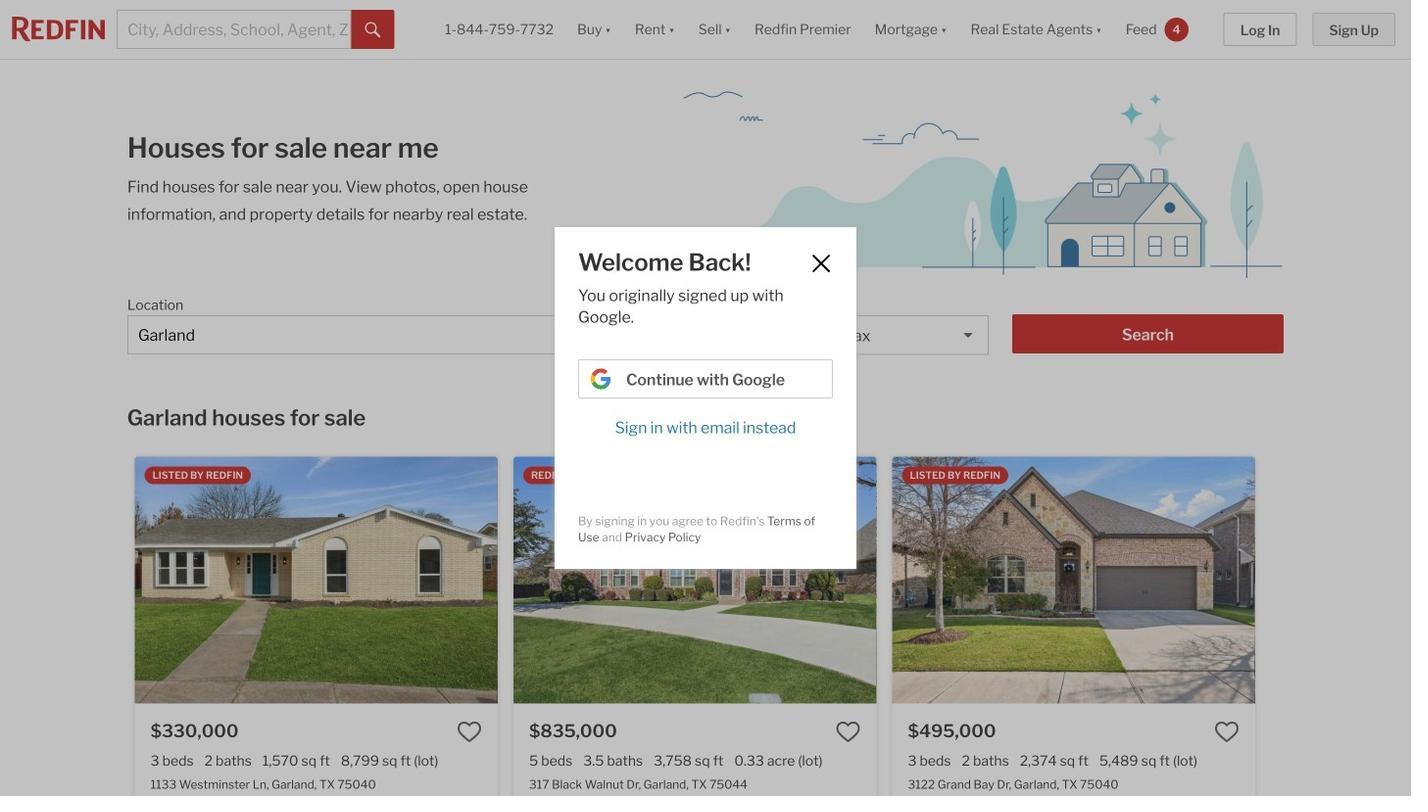 Task type: locate. For each thing, give the bounding box(es) containing it.
favorite button image
[[835, 720, 861, 745], [1214, 720, 1240, 745]]

0 horizontal spatial favorite button image
[[835, 720, 861, 745]]

favorite button checkbox
[[835, 720, 861, 745], [1214, 720, 1240, 745]]

dialog
[[555, 227, 857, 569]]

1 horizontal spatial favorite button checkbox
[[1214, 720, 1240, 745]]

photo of 3122 grand bay dr, garland, tx 75040 image
[[892, 457, 1255, 704], [1255, 457, 1411, 704]]

1 photo of 317 black walnut dr, garland, tx 75044 image from the left
[[514, 457, 877, 704]]

1 horizontal spatial favorite button image
[[1214, 720, 1240, 745]]

photo of 1133 westminster ln, garland, tx 75040 image
[[135, 457, 498, 704], [497, 457, 861, 704]]

2 photo of 1133 westminster ln, garland, tx 75040 image from the left
[[497, 457, 861, 704]]

submit search image
[[365, 22, 381, 38]]

1 photo of 1133 westminster ln, garland, tx 75040 image from the left
[[135, 457, 498, 704]]

0 horizontal spatial favorite button checkbox
[[835, 720, 861, 745]]

2 favorite button image from the left
[[1214, 720, 1240, 745]]

photo of 317 black walnut dr, garland, tx 75044 image
[[514, 457, 877, 704], [876, 457, 1239, 704]]

1 photo of 3122 grand bay dr, garland, tx 75040 image from the left
[[892, 457, 1255, 704]]

2 photo of 3122 grand bay dr, garland, tx 75040 image from the left
[[1255, 457, 1411, 704]]

1 favorite button image from the left
[[835, 720, 861, 745]]



Task type: vqa. For each thing, say whether or not it's contained in the screenshot.
1st Rating 4.0 out of 5 element from the bottom
no



Task type: describe. For each thing, give the bounding box(es) containing it.
2 favorite button checkbox from the left
[[1214, 720, 1240, 745]]

welcome back! element
[[578, 251, 802, 274]]

favorite button image for second favorite button option from right
[[835, 720, 861, 745]]

1 favorite button checkbox from the left
[[835, 720, 861, 745]]

2 photo of 317 black walnut dr, garland, tx 75044 image from the left
[[876, 457, 1239, 704]]

favorite button image
[[457, 720, 482, 745]]

favorite button checkbox
[[457, 720, 482, 745]]

favorite button image for 1st favorite button option from right
[[1214, 720, 1240, 745]]



